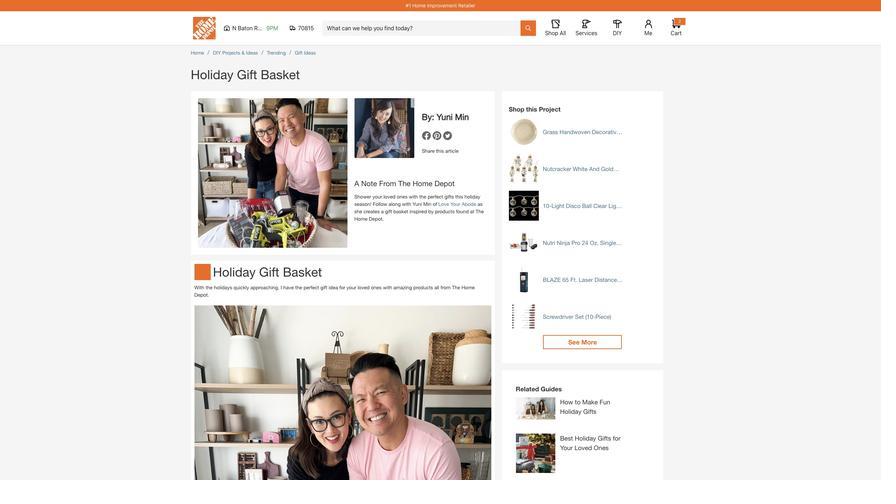 Task type: vqa. For each thing, say whether or not it's contained in the screenshot.
the left this
yes



Task type: locate. For each thing, give the bounding box(es) containing it.
&
[[242, 50, 245, 56]]

1 vertical spatial products
[[414, 284, 433, 290]]

0 horizontal spatial gift
[[321, 284, 328, 290]]

facebook image
[[422, 131, 433, 140]]

0 horizontal spatial this
[[436, 148, 444, 154]]

1 horizontal spatial ideas
[[304, 50, 316, 56]]

gifts
[[584, 408, 597, 415], [598, 434, 612, 442]]

0 vertical spatial depot.
[[369, 216, 384, 222]]

0 horizontal spatial light
[[552, 202, 565, 209]]

gifts up ones
[[598, 434, 612, 442]]

yuni
[[437, 112, 453, 122], [413, 201, 422, 207]]

min left of
[[424, 201, 432, 207]]

ones
[[594, 444, 609, 452]]

basket inside the grass handwoven decorative basket
[[543, 136, 561, 143]]

0 vertical spatial set
[[543, 210, 552, 217]]

gift right a
[[385, 208, 392, 214]]

for inside best holiday gifts for your loved ones
[[613, 434, 621, 442]]

gift left idea
[[321, 284, 328, 290]]

70815 button
[[290, 25, 314, 32]]

fun
[[600, 398, 611, 406]]

the
[[420, 193, 427, 199], [206, 284, 213, 290], [296, 284, 302, 290]]

1 horizontal spatial for
[[613, 434, 621, 442]]

0 horizontal spatial the
[[399, 179, 411, 188]]

screwdriver set (10-piece) link
[[543, 313, 612, 320]]

depot. inside the as she creates a gift basket inspired by products found at the home depot.
[[369, 216, 384, 222]]

1 horizontal spatial perfect
[[428, 193, 444, 199]]

love your abode
[[439, 201, 477, 207]]

1 horizontal spatial diy
[[614, 30, 623, 36]]

your inside shower your loved ones with the perfect gifts this holiday season! follow along with yuni min of
[[373, 193, 383, 199]]

light left "disco"
[[552, 202, 565, 209]]

1 horizontal spatial set
[[576, 313, 584, 320]]

0 vertical spatial for
[[340, 284, 346, 290]]

home down she
[[355, 216, 368, 222]]

this for share
[[436, 148, 444, 154]]

holiday down how
[[561, 408, 582, 415]]

pinterest image
[[433, 131, 443, 140]]

10-light disco ball clear light set
[[543, 202, 622, 217]]

1 vertical spatial set
[[576, 313, 584, 320]]

1 vertical spatial yuni
[[413, 201, 422, 207]]

by
[[429, 208, 434, 214]]

0 vertical spatial gift
[[385, 208, 392, 214]]

shop up the grass handwoven decorative basket image
[[509, 105, 525, 113]]

gift inside the as she creates a gift basket inspired by products found at the home depot.
[[385, 208, 392, 214]]

depot. down with
[[195, 292, 209, 298]]

more
[[582, 338, 598, 346]]

0 horizontal spatial gift
[[237, 67, 257, 82]]

1 vertical spatial ones
[[371, 284, 382, 290]]

1 horizontal spatial your
[[373, 193, 383, 199]]

holiday inside how to make fun holiday gifts
[[561, 408, 582, 415]]

1 vertical spatial gifts
[[598, 434, 612, 442]]

basket down grass
[[543, 136, 561, 143]]

perfect up of
[[428, 193, 444, 199]]

min right by:
[[455, 112, 469, 122]]

loved right idea
[[358, 284, 370, 290]]

services button
[[576, 20, 598, 37]]

for
[[340, 284, 346, 290], [613, 434, 621, 442]]

gift
[[385, 208, 392, 214], [321, 284, 328, 290]]

shop
[[546, 30, 559, 36], [509, 105, 525, 113]]

1 vertical spatial gift
[[321, 284, 328, 290]]

this right 'share'
[[436, 148, 444, 154]]

your down the gifts
[[451, 201, 461, 207]]

1 horizontal spatial products
[[436, 208, 455, 214]]

light right clear
[[609, 202, 622, 209]]

0 vertical spatial min
[[455, 112, 469, 122]]

home right the from
[[462, 284, 475, 290]]

0 horizontal spatial products
[[414, 284, 433, 290]]

1 horizontal spatial light
[[609, 202, 622, 209]]

yuni up inspired
[[413, 201, 422, 207]]

share this article
[[422, 148, 459, 154]]

holiday gift basket up approaching,
[[213, 264, 322, 280]]

with inside with the holidays quickly approaching, i have the perfect gift idea for your loved ones with amazing products all from the home depot.
[[383, 284, 393, 290]]

#1
[[406, 2, 411, 8]]

1 horizontal spatial min
[[455, 112, 469, 122]]

set
[[543, 210, 552, 217], [576, 313, 584, 320]]

0 horizontal spatial for
[[340, 284, 346, 290]]

0 horizontal spatial diy
[[213, 50, 221, 56]]

1 horizontal spatial your
[[561, 444, 573, 452]]

set left (10-
[[576, 313, 584, 320]]

shop for shop this project
[[509, 105, 525, 113]]

1 vertical spatial basket
[[543, 136, 561, 143]]

to
[[575, 398, 581, 406]]

1 ideas from the left
[[246, 50, 258, 56]]

0 horizontal spatial gifts
[[584, 408, 597, 415]]

shop inside "button"
[[546, 30, 559, 36]]

with left "amazing"
[[383, 284, 393, 290]]

basket
[[261, 67, 300, 82], [543, 136, 561, 143], [283, 264, 322, 280]]

diy inside diy button
[[614, 30, 623, 36]]

nutcracker white and gold christmas hanging ornament set (5-piece) image
[[509, 154, 539, 184]]

gift ideas
[[295, 50, 316, 56]]

ones left "amazing"
[[371, 284, 382, 290]]

your down best on the bottom of the page
[[561, 444, 573, 452]]

piece)
[[596, 313, 612, 320]]

loved inside shower your loved ones with the perfect gifts this holiday season! follow along with yuni min of
[[384, 193, 396, 199]]

basket up 'have'
[[283, 264, 322, 280]]

0 horizontal spatial ones
[[371, 284, 382, 290]]

0 vertical spatial loved
[[384, 193, 396, 199]]

70815
[[298, 25, 314, 31]]

loved inside with the holidays quickly approaching, i have the perfect gift idea for your loved ones with amazing products all from the home depot.
[[358, 284, 370, 290]]

gift up approaching,
[[259, 264, 280, 280]]

screwdriver set (10-piece)
[[543, 313, 612, 320]]

the up the as she creates a gift basket inspired by products found at the home depot.
[[420, 193, 427, 199]]

ideas right &
[[246, 50, 258, 56]]

0 horizontal spatial shop
[[509, 105, 525, 113]]

1 vertical spatial diy
[[213, 50, 221, 56]]

by: yuni min link
[[422, 98, 469, 131]]

1 horizontal spatial the
[[452, 284, 461, 290]]

love your abode link
[[439, 201, 477, 207]]

products left the all on the left of the page
[[414, 284, 433, 290]]

ones up the along
[[397, 193, 408, 199]]

1 vertical spatial min
[[424, 201, 432, 207]]

1 horizontal spatial gift
[[259, 264, 280, 280]]

how to make fun holiday gifts link
[[516, 397, 622, 427]]

2 horizontal spatial gift
[[295, 50, 303, 56]]

2 vertical spatial with
[[383, 284, 393, 290]]

0 horizontal spatial your
[[347, 284, 357, 290]]

twitter image
[[443, 131, 454, 140]]

retailer
[[459, 2, 476, 8]]

contributorimage image
[[355, 98, 415, 158]]

with
[[409, 193, 418, 199], [402, 201, 412, 207], [383, 284, 393, 290]]

by:
[[422, 112, 435, 122]]

0 vertical spatial perfect
[[428, 193, 444, 199]]

gift down &
[[237, 67, 257, 82]]

diy for diy
[[614, 30, 623, 36]]

min inside shower your loved ones with the perfect gifts this holiday season! follow along with yuni min of
[[424, 201, 432, 207]]

gift
[[295, 50, 303, 56], [237, 67, 257, 82], [259, 264, 280, 280]]

min
[[455, 112, 469, 122], [424, 201, 432, 207]]

1 vertical spatial depot.
[[195, 292, 209, 298]]

products down love
[[436, 208, 455, 214]]

by: yuni min
[[422, 112, 469, 122]]

0 horizontal spatial loved
[[358, 284, 370, 290]]

diy left the projects in the top of the page
[[213, 50, 221, 56]]

1 vertical spatial for
[[613, 434, 621, 442]]

loved up the along
[[384, 193, 396, 199]]

1 horizontal spatial this
[[456, 193, 464, 199]]

gifts down the make
[[584, 408, 597, 415]]

1 vertical spatial the
[[476, 208, 484, 214]]

0 vertical spatial diy
[[614, 30, 623, 36]]

0 horizontal spatial perfect
[[304, 284, 319, 290]]

2 horizontal spatial the
[[420, 193, 427, 199]]

home
[[413, 2, 426, 8], [191, 50, 204, 56], [413, 179, 433, 188], [355, 216, 368, 222], [462, 284, 475, 290]]

1 vertical spatial your
[[347, 284, 357, 290]]

0 vertical spatial ones
[[397, 193, 408, 199]]

0 vertical spatial vertical shot of yuni and jimmy with the finished gift basket. image
[[198, 98, 348, 248]]

holiday
[[465, 193, 481, 199]]

with up basket
[[402, 201, 412, 207]]

depot. down creates
[[369, 216, 384, 222]]

min inside 'link'
[[455, 112, 469, 122]]

your up follow
[[373, 193, 383, 199]]

0 vertical spatial this
[[527, 105, 538, 113]]

your
[[451, 201, 461, 207], [561, 444, 573, 452]]

holiday up quickly
[[213, 264, 256, 280]]

shop left all
[[546, 30, 559, 36]]

1 vertical spatial loved
[[358, 284, 370, 290]]

0 horizontal spatial ideas
[[246, 50, 258, 56]]

diy right the services
[[614, 30, 623, 36]]

(10-
[[586, 313, 596, 320]]

note
[[362, 179, 377, 188]]

home right #1
[[413, 2, 426, 8]]

basket down the trending
[[261, 67, 300, 82]]

0 vertical spatial gifts
[[584, 408, 597, 415]]

baton
[[238, 25, 253, 31]]

perfect left idea
[[304, 284, 319, 290]]

holidays
[[214, 284, 232, 290]]

ideas down 70815 in the top of the page
[[304, 50, 316, 56]]

loved
[[575, 444, 593, 452]]

improvement
[[427, 2, 457, 8]]

0 vertical spatial products
[[436, 208, 455, 214]]

inspired
[[410, 208, 427, 214]]

the right the from
[[452, 284, 461, 290]]

your right idea
[[347, 284, 357, 290]]

1 vertical spatial this
[[436, 148, 444, 154]]

this up love your abode link
[[456, 193, 464, 199]]

2 light from the left
[[609, 202, 622, 209]]

the home depot logo image
[[193, 17, 216, 39]]

the right 'have'
[[296, 284, 302, 290]]

with
[[195, 284, 204, 290]]

depot.
[[369, 216, 384, 222], [195, 292, 209, 298]]

the right from
[[399, 179, 411, 188]]

2 vertical spatial this
[[456, 193, 464, 199]]

1 vertical spatial shop
[[509, 105, 525, 113]]

the inside shower your loved ones with the perfect gifts this holiday season! follow along with yuni min of
[[420, 193, 427, 199]]

1 horizontal spatial ones
[[397, 193, 408, 199]]

0 vertical spatial shop
[[546, 30, 559, 36]]

1 horizontal spatial gift
[[385, 208, 392, 214]]

0 vertical spatial your
[[373, 193, 383, 199]]

0 horizontal spatial your
[[451, 201, 461, 207]]

yuni inside shower your loved ones with the perfect gifts this holiday season! follow along with yuni min of
[[413, 201, 422, 207]]

1 horizontal spatial yuni
[[437, 112, 453, 122]]

the down as on the right top
[[476, 208, 484, 214]]

2 horizontal spatial the
[[476, 208, 484, 214]]

holiday gift basket down &
[[191, 67, 300, 82]]

your
[[373, 193, 383, 199], [347, 284, 357, 290]]

grass handwoven decorative basket image
[[509, 117, 539, 147]]

your inside best holiday gifts for your loved ones
[[561, 444, 573, 452]]

related guides
[[516, 385, 562, 393]]

1 vertical spatial your
[[561, 444, 573, 452]]

rouge
[[254, 25, 271, 31]]

yuni right by:
[[437, 112, 453, 122]]

holiday up loved
[[575, 434, 597, 442]]

0 horizontal spatial set
[[543, 210, 552, 217]]

1 vertical spatial perfect
[[304, 284, 319, 290]]

set inside 10-light disco ball clear light set
[[543, 210, 552, 217]]

0 horizontal spatial min
[[424, 201, 432, 207]]

10-
[[543, 202, 552, 209]]

grass
[[543, 129, 559, 135]]

2 ideas from the left
[[304, 50, 316, 56]]

this left project
[[527, 105, 538, 113]]

ones
[[397, 193, 408, 199], [371, 284, 382, 290]]

0 vertical spatial yuni
[[437, 112, 453, 122]]

how
[[561, 398, 574, 406]]

the right with
[[206, 284, 213, 290]]

gift inside with the holidays quickly approaching, i have the perfect gift idea for your loved ones with amazing products all from the home depot.
[[321, 284, 328, 290]]

2 vertical spatial gift
[[259, 264, 280, 280]]

2 horizontal spatial this
[[527, 105, 538, 113]]

with the holidays quickly approaching, i have the perfect gift idea for your loved ones with amazing products all from the home depot.
[[195, 284, 475, 298]]

idea
[[329, 284, 338, 290]]

0 vertical spatial gift
[[295, 50, 303, 56]]

1 horizontal spatial the
[[296, 284, 302, 290]]

vertical shot of yuni and jimmy with the finished gift basket. image
[[198, 98, 348, 248], [195, 306, 492, 480]]

with up inspired
[[409, 193, 418, 199]]

article
[[446, 148, 459, 154]]

quickly
[[234, 284, 249, 290]]

0 vertical spatial with
[[409, 193, 418, 199]]

1 horizontal spatial shop
[[546, 30, 559, 36]]

0 horizontal spatial yuni
[[413, 201, 422, 207]]

season!
[[355, 201, 372, 207]]

set down 10- in the right top of the page
[[543, 210, 552, 217]]

grass handwoven decorative basket
[[543, 129, 620, 143]]

0 horizontal spatial depot.
[[195, 292, 209, 298]]

gift right the trending link
[[295, 50, 303, 56]]

nutri ninja pro 24 oz. single speed black high speed single serve blender (bl456) image
[[509, 228, 539, 258]]

best
[[561, 434, 574, 442]]

1 horizontal spatial gifts
[[598, 434, 612, 442]]

2 vertical spatial the
[[452, 284, 461, 290]]

1 horizontal spatial loved
[[384, 193, 396, 199]]

holiday gift basket
[[191, 67, 300, 82], [213, 264, 322, 280]]

ones inside shower your loved ones with the perfect gifts this holiday season! follow along with yuni min of
[[397, 193, 408, 199]]

1 horizontal spatial depot.
[[369, 216, 384, 222]]



Task type: describe. For each thing, give the bounding box(es) containing it.
1 vertical spatial with
[[402, 201, 412, 207]]

from
[[379, 179, 397, 188]]

diy projects & ideas
[[213, 50, 258, 56]]

0 horizontal spatial the
[[206, 284, 213, 290]]

0 vertical spatial basket
[[261, 67, 300, 82]]

screwdriver set (10-piece) image
[[509, 302, 539, 332]]

blaze 65 ft. laser distance tape measuring tool with real time measuring image
[[509, 265, 539, 295]]

how to make fun holiday gifts image
[[516, 397, 556, 420]]

best holiday gifts for your loved ones link
[[516, 434, 622, 480]]

a
[[381, 208, 384, 214]]

shower
[[355, 193, 372, 199]]

projects
[[222, 50, 240, 56]]

n baton rouge
[[233, 25, 271, 31]]

for inside with the holidays quickly approaching, i have the perfect gift idea for your loved ones with amazing products all from the home depot.
[[340, 284, 346, 290]]

yuni inside "by: yuni min" 'link'
[[437, 112, 453, 122]]

depot. inside with the holidays quickly approaching, i have the perfect gift idea for your loved ones with amazing products all from the home depot.
[[195, 292, 209, 298]]

shop all button
[[545, 20, 567, 37]]

clear
[[594, 202, 607, 209]]

home up shower your loved ones with the perfect gifts this holiday season! follow along with yuni min of
[[413, 179, 433, 188]]

holiday inside best holiday gifts for your loved ones
[[575, 434, 597, 442]]

grass handwoven decorative basket link
[[543, 128, 624, 143]]

1 vertical spatial vertical shot of yuni and jimmy with the finished gift basket. image
[[195, 306, 492, 480]]

cart 2
[[671, 19, 682, 36]]

see more
[[569, 338, 598, 346]]

2
[[679, 19, 682, 24]]

i
[[281, 284, 282, 290]]

shower your loved ones with the perfect gifts this holiday season! follow along with yuni min of
[[355, 193, 481, 207]]

the inside with the holidays quickly approaching, i have the perfect gift idea for your loved ones with amazing products all from the home depot.
[[452, 284, 461, 290]]

diy projects & ideas link
[[213, 50, 258, 56]]

trending link
[[267, 50, 286, 56]]

a note from the home depot
[[355, 179, 455, 188]]

home link
[[191, 50, 204, 56]]

home inside with the holidays quickly approaching, i have the perfect gift idea for your loved ones with amazing products all from the home depot.
[[462, 284, 475, 290]]

abode
[[462, 201, 477, 207]]

this for shop
[[527, 105, 538, 113]]

1 vertical spatial holiday gift basket
[[213, 264, 322, 280]]

diy button
[[607, 20, 629, 37]]

shop for shop all
[[546, 30, 559, 36]]

products inside the as she creates a gift basket inspired by products found at the home depot.
[[436, 208, 455, 214]]

guides
[[541, 385, 562, 393]]

share
[[422, 148, 435, 154]]

of
[[433, 201, 438, 207]]

from
[[441, 284, 451, 290]]

trending
[[267, 50, 286, 56]]

found
[[457, 208, 469, 214]]

0 vertical spatial the
[[399, 179, 411, 188]]

disco
[[566, 202, 581, 209]]

creates
[[364, 208, 380, 214]]

ball
[[583, 202, 592, 209]]

all
[[435, 284, 440, 290]]

ones inside with the holidays quickly approaching, i have the perfect gift idea for your loved ones with amazing products all from the home depot.
[[371, 284, 382, 290]]

project
[[539, 105, 561, 113]]

basket
[[394, 208, 409, 214]]

services
[[576, 30, 598, 36]]

along
[[389, 201, 401, 207]]

cart
[[671, 30, 682, 36]]

as she creates a gift basket inspired by products found at the home depot.
[[355, 201, 484, 222]]

diy for diy projects & ideas
[[213, 50, 221, 56]]

me
[[645, 30, 653, 36]]

home inside the as she creates a gift basket inspired by products found at the home depot.
[[355, 216, 368, 222]]

this inside shower your loved ones with the perfect gifts this holiday season! follow along with yuni min of
[[456, 193, 464, 199]]

What can we help you find today? search field
[[327, 21, 521, 36]]

n
[[233, 25, 237, 31]]

a
[[355, 179, 360, 188]]

at
[[471, 208, 475, 214]]

best holiday gifts for your loved ones image
[[516, 434, 556, 473]]

make
[[583, 398, 598, 406]]

the inside the as she creates a gift basket inspired by products found at the home depot.
[[476, 208, 484, 214]]

holiday down the home link
[[191, 67, 234, 82]]

0 vertical spatial holiday gift basket
[[191, 67, 300, 82]]

#1 home improvement retailer
[[406, 2, 476, 8]]

handwoven
[[560, 129, 591, 135]]

1 light from the left
[[552, 202, 565, 209]]

follow
[[373, 201, 388, 207]]

have
[[284, 284, 294, 290]]

perfect inside shower your loved ones with the perfect gifts this holiday season! follow along with yuni min of
[[428, 193, 444, 199]]

home down the home depot logo
[[191, 50, 204, 56]]

all
[[560, 30, 567, 36]]

9pm
[[267, 25, 278, 31]]

depot
[[435, 179, 455, 188]]

amazing
[[394, 284, 412, 290]]

shop all
[[546, 30, 567, 36]]

see
[[569, 338, 580, 346]]

10-light disco ball clear light set link
[[543, 202, 624, 217]]

2 vertical spatial basket
[[283, 264, 322, 280]]

shop this project
[[509, 105, 561, 113]]

best holiday gifts for your loved ones
[[561, 434, 621, 452]]

perfect inside with the holidays quickly approaching, i have the perfect gift idea for your loved ones with amazing products all from the home depot.
[[304, 284, 319, 290]]

decorative
[[593, 129, 620, 135]]

me button
[[638, 20, 660, 37]]

gifts inside how to make fun holiday gifts
[[584, 408, 597, 415]]

products inside with the holidays quickly approaching, i have the perfect gift idea for your loved ones with amazing products all from the home depot.
[[414, 284, 433, 290]]

gift ideas link
[[295, 50, 316, 56]]

love
[[439, 201, 450, 207]]

related
[[516, 385, 540, 393]]

your inside with the holidays quickly approaching, i have the perfect gift idea for your loved ones with amazing products all from the home depot.
[[347, 284, 357, 290]]

gifts inside best holiday gifts for your loved ones
[[598, 434, 612, 442]]

0 vertical spatial your
[[451, 201, 461, 207]]

1 vertical spatial gift
[[237, 67, 257, 82]]

screwdriver
[[543, 313, 574, 320]]

approaching,
[[251, 284, 280, 290]]

10-light disco ball clear light set image
[[509, 191, 539, 221]]

how to make fun holiday gifts
[[561, 398, 611, 415]]

she
[[355, 208, 363, 214]]



